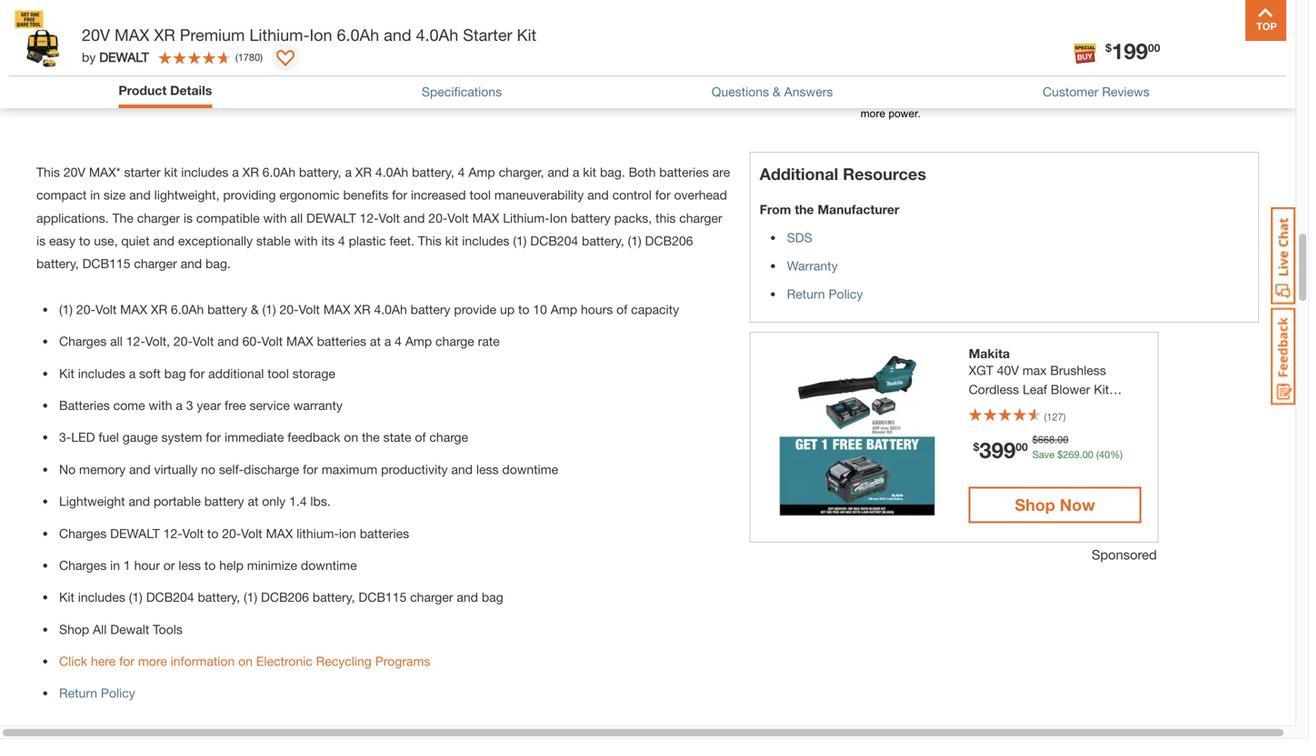 Task type: describe. For each thing, give the bounding box(es) containing it.
warranty
[[787, 258, 838, 273]]

20v inside this 20v max* starter kit includes a xr 6.0ah battery, a xr 4.0ah battery, 4 amp charger, and a kit bag. both batteries are compact in size and lightweight, providing ergonomic benefits for increased tool maneuverability and control for overhead applications. the charger is compatible with all dewalt 12-volt and 20-volt max lithium-ion battery packs, this charger is easy to use, quiet and exceptionally stable with its 4 plastic feet. this kit includes (1) dcb204 battery, (1) dcb206 battery, dcb115 charger and bag.
[[63, 165, 85, 180]]

max up volt,
[[120, 302, 147, 317]]

1 vertical spatial of
[[415, 430, 426, 445]]

00 left save at the bottom
[[1016, 440, 1028, 453]]

batteries come with a 3 year free service warranty
[[59, 398, 343, 413]]

max up by dewalt
[[115, 25, 149, 45]]

1 horizontal spatial downtime
[[502, 462, 558, 477]]

sponsored
[[1092, 546, 1157, 562]]

battery
[[1034, 420, 1075, 435]]

battery, down packs,
[[582, 233, 624, 248]]

0 vertical spatial at
[[370, 334, 381, 349]]

$ 399 00 $ 668 . 00 save $ 269 . 00 ( 40 %)
[[974, 434, 1123, 463]]

12- inside this 20v max* starter kit includes a xr 6.0ah battery, a xr 4.0ah battery, 4 amp charger, and a kit bag. both batteries are compact in size and lightweight, providing ergonomic benefits for increased tool maneuverability and control for overhead applications. the charger is compatible with all dewalt 12-volt and 20-volt max lithium-ion battery packs, this charger is easy to use, quiet and exceptionally stable with its 4 plastic feet. this kit includes (1) dcb204 battery, (1) dcb206 battery, dcb115 charger and bag.
[[360, 210, 379, 225]]

year
[[197, 398, 221, 413]]

1 vertical spatial charge
[[430, 430, 468, 445]]

6.0ah inside this 20v max* starter kit includes a xr 6.0ah battery, a xr 4.0ah battery, 4 amp charger, and a kit bag. both batteries are compact in size and lightweight, providing ergonomic benefits for increased tool maneuverability and control for overhead applications. the charger is compatible with all dewalt 12-volt and 20-volt max lithium-ion battery packs, this charger is easy to use, quiet and exceptionally stable with its 4 plastic feet. this kit includes (1) dcb204 battery, (1) dcb206 battery, dcb115 charger and bag.
[[263, 165, 296, 180]]

0 vertical spatial charge
[[436, 334, 474, 349]]

) for ( 1780 )
[[260, 51, 263, 63]]

1 vertical spatial less
[[179, 558, 201, 573]]

0 horizontal spatial return policy
[[59, 686, 135, 701]]

0 horizontal spatial bag.
[[206, 256, 231, 271]]

details
[[170, 83, 212, 98]]

includes up batteries
[[78, 366, 125, 381]]

to up charges in 1 hour or less to help minimize downtime
[[207, 526, 219, 541]]

a left the 3
[[176, 398, 183, 413]]

programs
[[375, 654, 430, 669]]

xr down plastic
[[354, 302, 371, 317]]

providing
[[223, 187, 276, 202]]

1 vertical spatial .
[[1080, 449, 1083, 460]]

1 vertical spatial in
[[110, 558, 120, 573]]

1 horizontal spatial &
[[773, 84, 781, 99]]

information
[[171, 654, 235, 669]]

volt up feet. at the left top of the page
[[379, 210, 400, 225]]

recycling
[[316, 654, 372, 669]]

feedback link image
[[1271, 307, 1296, 406]]

up
[[500, 302, 515, 317]]

kit up batteries
[[59, 366, 74, 381]]

questions & answers
[[712, 84, 833, 99]]

battery, up recycling on the bottom
[[313, 590, 355, 605]]

volt up help
[[241, 526, 262, 541]]

click
[[59, 654, 87, 669]]

4.0ah down feet. at the left top of the page
[[374, 302, 407, 317]]

no memory and virtually no self-discharge for maximum productivity and less downtime
[[59, 462, 558, 477]]

0 vertical spatial return policy
[[787, 286, 863, 301]]

memory
[[79, 462, 126, 477]]

0 vertical spatial ion
[[310, 25, 332, 45]]

(1) down minimize
[[244, 590, 257, 605]]

0 horizontal spatial this
[[36, 165, 60, 180]]

0 vertical spatial 20v
[[82, 25, 110, 45]]

0 vertical spatial .
[[1055, 434, 1058, 445]]

a up "benefits"
[[345, 165, 352, 180]]

for up batteries come with a 3 year free service warranty on the left
[[190, 366, 205, 381]]

charges for charges dewalt 12-volt to 20-volt max lithium-ion batteries
[[59, 526, 107, 541]]

0 vertical spatial return policy link
[[787, 286, 863, 301]]

are
[[713, 165, 730, 180]]

1
[[124, 558, 131, 573]]

minimize
[[247, 558, 297, 573]]

ion inside this 20v max* starter kit includes a xr 6.0ah battery, a xr 4.0ah battery, 4 amp charger, and a kit bag. both batteries are compact in size and lightweight, providing ergonomic benefits for increased tool maneuverability and control for overhead applications. the charger is compatible with all dewalt 12-volt and 20-volt max lithium-ion battery packs, this charger is easy to use, quiet and exceptionally stable with its 4 plastic feet. this kit includes (1) dcb204 battery, (1) dcb206 battery, dcb115 charger and bag.
[[550, 210, 567, 225]]

volt down increased
[[448, 210, 469, 225]]

return for return policy link to the top
[[787, 286, 825, 301]]

399
[[980, 437, 1016, 463]]

reviews
[[1102, 84, 1150, 99]]

portable
[[154, 494, 201, 509]]

max up charges all 12-volt, 20-volt and 60-volt max batteries at a 4 amp charge rate
[[323, 302, 351, 317]]

kit right the starter
[[517, 25, 537, 45]]

max*
[[89, 165, 121, 180]]

additional resources
[[760, 164, 926, 184]]

battery inside this 20v max* starter kit includes a xr 6.0ah battery, a xr 4.0ah battery, 4 amp charger, and a kit bag. both batteries are compact in size and lightweight, providing ergonomic benefits for increased tool maneuverability and control for overhead applications. the charger is compatible with all dewalt 12-volt and 20-volt max lithium-ion battery packs, this charger is easy to use, quiet and exceptionally stable with its 4 plastic feet. this kit includes (1) dcb204 battery, (1) dcb206 battery, dcb115 charger and bag.
[[571, 210, 611, 225]]

for up "this"
[[655, 187, 671, 202]]

( 127 )
[[1044, 411, 1066, 423]]

easy
[[49, 233, 76, 248]]

xr left premium
[[154, 25, 175, 45]]

0 horizontal spatial downtime
[[301, 558, 357, 573]]

more
[[138, 654, 167, 669]]

1 vertical spatial &
[[251, 302, 259, 317]]

includes down increased
[[462, 233, 510, 248]]

1 horizontal spatial 40v
[[1078, 401, 1100, 416]]

0 horizontal spatial amp
[[405, 334, 432, 349]]

4.0ah inside this 20v max* starter kit includes a xr 6.0ah battery, a xr 4.0ah battery, 4 amp charger, and a kit bag. both batteries are compact in size and lightweight, providing ergonomic benefits for increased tool maneuverability and control for overhead applications. the charger is compatible with all dewalt 12-volt and 20-volt max lithium-ion battery packs, this charger is easy to use, quiet and exceptionally stable with its 4 plastic feet. this kit includes (1) dcb204 battery, (1) dcb206 battery, dcb115 charger and bag.
[[375, 165, 408, 180]]

hours
[[581, 302, 613, 317]]

system
[[161, 430, 202, 445]]

no
[[59, 462, 76, 477]]

0 horizontal spatial lithium-
[[250, 25, 310, 45]]

battery, down charges in 1 hour or less to help minimize downtime
[[198, 590, 240, 605]]

includes up lightweight,
[[181, 165, 229, 180]]

batteries for charges all 12-volt, 20-volt and 60-volt max batteries at a 4 amp charge rate
[[317, 334, 366, 349]]

click here for more information on electronic recycling programs
[[59, 654, 430, 669]]

lithium- inside this 20v max* starter kit includes a xr 6.0ah battery, a xr 4.0ah battery, 4 amp charger, and a kit bag. both batteries are compact in size and lightweight, providing ergonomic benefits for increased tool maneuverability and control for overhead applications. the charger is compatible with all dewalt 12-volt and 20-volt max lithium-ion battery packs, this charger is easy to use, quiet and exceptionally stable with its 4 plastic feet. this kit includes (1) dcb204 battery, (1) dcb206 battery, dcb115 charger and bag.
[[503, 210, 550, 225]]

charger down overhead
[[679, 210, 723, 225]]

cordless
[[969, 382, 1019, 397]]

fuel
[[98, 430, 119, 445]]

charger down quiet
[[134, 256, 177, 271]]

stable
[[256, 233, 291, 248]]

to left 10
[[518, 302, 530, 317]]

size
[[104, 187, 126, 202]]

kit includes a soft bag for additional tool storage
[[59, 366, 335, 381]]

40
[[1099, 449, 1110, 460]]

kit up the shop all dewalt tools link
[[59, 590, 74, 605]]

gauge
[[123, 430, 158, 445]]

0 horizontal spatial on
[[238, 654, 253, 669]]

battery left provide at the left top of the page
[[411, 302, 451, 317]]

( for 127
[[1044, 411, 1047, 423]]

lightweight
[[59, 494, 125, 509]]

top button
[[1246, 0, 1287, 41]]

battery up the 60-
[[207, 302, 247, 317]]

batteries for charges dewalt 12-volt to 20-volt max lithium-ion batteries
[[360, 526, 409, 541]]

$ right save at the bottom
[[1058, 449, 1063, 460]]

( 1780 )
[[235, 51, 263, 63]]

2 horizontal spatial 4
[[458, 165, 465, 180]]

feet.
[[390, 233, 415, 248]]

in inside this 20v max* starter kit includes a xr 6.0ah battery, a xr 4.0ah battery, 4 amp charger, and a kit bag. both batteries are compact in size and lightweight, providing ergonomic benefits for increased tool maneuverability and control for overhead applications. the charger is compatible with all dewalt 12-volt and 20-volt max lithium-ion battery packs, this charger is easy to use, quiet and exceptionally stable with its 4 plastic feet. this kit includes (1) dcb204 battery, (1) dcb206 battery, dcb115 charger and bag.
[[90, 187, 100, 202]]

compatible
[[196, 210, 260, 225]]

with up stable
[[263, 210, 287, 225]]

its
[[321, 233, 335, 248]]

dewalt for charges dewalt 12-volt to 20-volt max lithium-ion batteries
[[110, 526, 160, 541]]

by
[[82, 50, 96, 65]]

makita xgt 40v max brushless cordless leaf blower kit (4.0ah) with bonus 40v max xgt 4.0ah battery
[[969, 346, 1128, 435]]

plastic
[[349, 233, 386, 248]]

1 horizontal spatial 4
[[395, 334, 402, 349]]

tools
[[153, 622, 183, 637]]

warranty link
[[787, 258, 838, 273]]

self-
[[219, 462, 244, 477]]

additional
[[208, 366, 264, 381]]

includes up all
[[78, 590, 125, 605]]

dewalt
[[110, 622, 149, 637]]

both
[[629, 165, 656, 180]]

storage
[[293, 366, 335, 381]]

warranty
[[293, 398, 343, 413]]

use,
[[94, 233, 118, 248]]

customer
[[1043, 84, 1099, 99]]

1 vertical spatial return policy link
[[59, 686, 135, 701]]

product details
[[119, 83, 212, 98]]

0 horizontal spatial kit
[[164, 165, 178, 180]]

20- inside this 20v max* starter kit includes a xr 6.0ah battery, a xr 4.0ah battery, 4 amp charger, and a kit bag. both batteries are compact in size and lightweight, providing ergonomic benefits for increased tool maneuverability and control for overhead applications. the charger is compatible with all dewalt 12-volt and 20-volt max lithium-ion battery packs, this charger is easy to use, quiet and exceptionally stable with its 4 plastic feet. this kit includes (1) dcb204 battery, (1) dcb206 battery, dcb115 charger and bag.
[[429, 210, 448, 225]]

0 horizontal spatial dcb204
[[146, 590, 194, 605]]

packs,
[[614, 210, 652, 225]]

sds
[[787, 230, 813, 245]]

668
[[1038, 434, 1055, 445]]

xr up "benefits"
[[355, 165, 372, 180]]

bonus
[[1039, 401, 1075, 416]]

0 horizontal spatial all
[[110, 334, 123, 349]]

feedback
[[288, 430, 340, 445]]

dcb206 inside this 20v max* starter kit includes a xr 6.0ah battery, a xr 4.0ah battery, 4 amp charger, and a kit bag. both batteries are compact in size and lightweight, providing ergonomic benefits for increased tool maneuverability and control for overhead applications. the charger is compatible with all dewalt 12-volt and 20-volt max lithium-ion battery packs, this charger is easy to use, quiet and exceptionally stable with its 4 plastic feet. this kit includes (1) dcb204 battery, (1) dcb206 battery, dcb115 charger and bag.
[[645, 233, 693, 248]]

20- up help
[[222, 526, 241, 541]]

dewalt for by dewalt
[[99, 50, 149, 65]]

charger up programs
[[410, 590, 453, 605]]

battery down self-
[[204, 494, 244, 509]]

ion
[[339, 526, 356, 541]]

xr up volt,
[[151, 302, 167, 317]]

max
[[1023, 363, 1047, 378]]

volt down "lightweight and portable battery at only 1.4 lbs."
[[182, 526, 204, 541]]

volt up charges all 12-volt, 20-volt and 60-volt max batteries at a 4 amp charge rate
[[299, 302, 320, 317]]

0 vertical spatial 40v
[[997, 363, 1019, 378]]

1 vertical spatial 4
[[338, 233, 345, 248]]

3-led fuel gauge system for immediate feedback on the state of charge
[[59, 430, 468, 445]]

charges in 1 hour or less to help minimize downtime
[[59, 558, 357, 573]]

1 vertical spatial the
[[362, 430, 380, 445]]

269
[[1063, 449, 1080, 460]]

display image
[[276, 50, 295, 68]]

0 vertical spatial bag
[[164, 366, 186, 381]]

0 horizontal spatial tool
[[268, 366, 289, 381]]

starter
[[463, 25, 512, 45]]

max
[[1104, 401, 1128, 416]]

for right here
[[119, 654, 135, 669]]

battery, up ergonomic
[[299, 165, 342, 180]]

virtually
[[154, 462, 198, 477]]

the
[[112, 210, 134, 225]]

charger,
[[499, 165, 544, 180]]

overhead
[[674, 187, 727, 202]]

this 20v max* starter kit includes a xr 6.0ah battery, a xr 4.0ah battery, 4 amp charger, and a kit bag. both batteries are compact in size and lightweight, providing ergonomic benefits for increased tool maneuverability and control for overhead applications. the charger is compatible with all dewalt 12-volt and 20-volt max lithium-ion battery packs, this charger is easy to use, quiet and exceptionally stable with its 4 plastic feet. this kit includes (1) dcb204 battery, (1) dcb206 battery, dcb115 charger and bag.
[[36, 165, 730, 271]]

shop all dewalt tools link
[[59, 622, 183, 637]]

0 vertical spatial is
[[184, 210, 193, 225]]

shop all dewalt tools
[[59, 622, 183, 637]]

$ down (4.0ah) on the bottom
[[974, 440, 980, 453]]

1 horizontal spatial bag
[[482, 590, 503, 605]]

0 vertical spatial policy
[[829, 286, 863, 301]]

(1) down packs,
[[628, 233, 642, 248]]

starter
[[124, 165, 161, 180]]

battery, up increased
[[412, 165, 454, 180]]

volt up kit includes a soft bag for additional tool storage
[[193, 334, 214, 349]]

(1) up dewalt
[[129, 590, 143, 605]]

a up maneuverability
[[573, 165, 580, 180]]

1 xgt from the top
[[969, 363, 994, 378]]

product image image
[[14, 9, 73, 68]]

0 vertical spatial on
[[344, 430, 358, 445]]

charges for charges in 1 hour or less to help minimize downtime
[[59, 558, 107, 573]]

to left help
[[204, 558, 216, 573]]

2 xgt from the top
[[969, 420, 994, 435]]



Task type: vqa. For each thing, say whether or not it's contained in the screenshot.
Sign In link
no



Task type: locate. For each thing, give the bounding box(es) containing it.
this up compact
[[36, 165, 60, 180]]

0 horizontal spatial bag
[[164, 366, 186, 381]]

a up providing
[[232, 165, 239, 180]]

20- up charges all 12-volt, 20-volt and 60-volt max batteries at a 4 amp charge rate
[[280, 302, 299, 317]]

1780
[[238, 51, 260, 63]]

1 horizontal spatial dcb204
[[530, 233, 578, 248]]

dcb204
[[530, 233, 578, 248], [146, 590, 194, 605]]

amp right 10
[[551, 302, 577, 317]]

1 horizontal spatial on
[[344, 430, 358, 445]]

all inside this 20v max* starter kit includes a xr 6.0ah battery, a xr 4.0ah battery, 4 amp charger, and a kit bag. both batteries are compact in size and lightweight, providing ergonomic benefits for increased tool maneuverability and control for overhead applications. the charger is compatible with all dewalt 12-volt and 20-volt max lithium-ion battery packs, this charger is easy to use, quiet and exceptionally stable with its 4 plastic feet. this kit includes (1) dcb204 battery, (1) dcb206 battery, dcb115 charger and bag.
[[290, 210, 303, 225]]

dewalt right by
[[99, 50, 149, 65]]

dcb204 down or
[[146, 590, 194, 605]]

kit left both
[[583, 165, 597, 180]]

1 vertical spatial return
[[59, 686, 97, 701]]

0 horizontal spatial is
[[36, 233, 46, 248]]

battery, down "easy"
[[36, 256, 79, 271]]

shop inside button
[[1015, 495, 1056, 515]]

1 vertical spatial at
[[248, 494, 259, 509]]

policy down here
[[101, 686, 135, 701]]

for
[[392, 187, 407, 202], [655, 187, 671, 202], [190, 366, 205, 381], [206, 430, 221, 445], [303, 462, 318, 477], [119, 654, 135, 669]]

specifications
[[422, 84, 502, 99]]

applications.
[[36, 210, 109, 225]]

dewalt up 1
[[110, 526, 160, 541]]

2 vertical spatial batteries
[[360, 526, 409, 541]]

(1) up charges all 12-volt, 20-volt and 60-volt max batteries at a 4 amp charge rate
[[262, 302, 276, 317]]

(1) down maneuverability
[[513, 233, 527, 248]]

0 horizontal spatial return policy link
[[59, 686, 135, 701]]

$
[[1106, 41, 1112, 54], [1033, 434, 1038, 445], [974, 440, 980, 453], [1058, 449, 1063, 460]]

return for bottommost return policy link
[[59, 686, 97, 701]]

2 horizontal spatial (
[[1097, 449, 1099, 460]]

1 horizontal spatial policy
[[829, 286, 863, 301]]

shop for shop all dewalt tools
[[59, 622, 89, 637]]

2 vertical spatial 4
[[395, 334, 402, 349]]

10
[[533, 302, 547, 317]]

makita
[[969, 346, 1010, 361]]

for down feedback
[[303, 462, 318, 477]]

) down blower
[[1064, 411, 1066, 423]]

1 vertical spatial downtime
[[301, 558, 357, 573]]

tool right increased
[[470, 187, 491, 202]]

1 vertical spatial 40v
[[1078, 401, 1100, 416]]

0 horizontal spatial &
[[251, 302, 259, 317]]

12- for charges all 12-volt, 20-volt and 60-volt max batteries at a 4 amp charge rate
[[126, 334, 145, 349]]

bag
[[164, 366, 186, 381], [482, 590, 503, 605]]

shop now
[[1015, 495, 1096, 515]]

here
[[91, 654, 116, 669]]

dcb115 down the use,
[[82, 256, 130, 271]]

on left electronic
[[238, 654, 253, 669]]

to left the use,
[[79, 233, 90, 248]]

return policy link
[[787, 286, 863, 301], [59, 686, 135, 701]]

by dewalt
[[82, 50, 149, 65]]

( inside $ 399 00 $ 668 . 00 save $ 269 . 00 ( 40 %)
[[1097, 449, 1099, 460]]

amp
[[469, 165, 495, 180], [551, 302, 577, 317], [405, 334, 432, 349]]

$ inside $ 199 00
[[1106, 41, 1112, 54]]

0 horizontal spatial (
[[235, 51, 238, 63]]

4.0ah
[[416, 25, 458, 45], [375, 165, 408, 180], [374, 302, 407, 317], [997, 420, 1030, 435]]

or
[[163, 558, 175, 573]]

0 vertical spatial the
[[795, 202, 814, 217]]

1 horizontal spatial is
[[184, 210, 193, 225]]

dcb204 inside this 20v max* starter kit includes a xr 6.0ah battery, a xr 4.0ah battery, 4 amp charger, and a kit bag. both batteries are compact in size and lightweight, providing ergonomic benefits for increased tool maneuverability and control for overhead applications. the charger is compatible with all dewalt 12-volt and 20-volt max lithium-ion battery packs, this charger is easy to use, quiet and exceptionally stable with its 4 plastic feet. this kit includes (1) dcb204 battery, (1) dcb206 battery, dcb115 charger and bag.
[[530, 233, 578, 248]]

1 vertical spatial shop
[[59, 622, 89, 637]]

tool inside this 20v max* starter kit includes a xr 6.0ah battery, a xr 4.0ah battery, 4 amp charger, and a kit bag. both batteries are compact in size and lightweight, providing ergonomic benefits for increased tool maneuverability and control for overhead applications. the charger is compatible with all dewalt 12-volt and 20-volt max lithium-ion battery packs, this charger is easy to use, quiet and exceptionally stable with its 4 plastic feet. this kit includes (1) dcb204 battery, (1) dcb206 battery, dcb115 charger and bag.
[[470, 187, 491, 202]]

for right system
[[206, 430, 221, 445]]

1 vertical spatial dcb115
[[359, 590, 407, 605]]

1 horizontal spatial 12-
[[163, 526, 182, 541]]

answers
[[784, 84, 833, 99]]

max inside this 20v max* starter kit includes a xr 6.0ah battery, a xr 4.0ah battery, 4 amp charger, and a kit bag. both batteries are compact in size and lightweight, providing ergonomic benefits for increased tool maneuverability and control for overhead applications. the charger is compatible with all dewalt 12-volt and 20-volt max lithium-ion battery packs, this charger is easy to use, quiet and exceptionally stable with its 4 plastic feet. this kit includes (1) dcb204 battery, (1) dcb206 battery, dcb115 charger and bag.
[[472, 210, 500, 225]]

dcb206 down "this"
[[645, 233, 693, 248]]

dewalt
[[99, 50, 149, 65], [306, 210, 356, 225], [110, 526, 160, 541]]

amp left the charger,
[[469, 165, 495, 180]]

specifications button
[[422, 82, 502, 101], [422, 82, 502, 101]]

0 vertical spatial dcb115
[[82, 256, 130, 271]]

come
[[113, 398, 145, 413]]

no
[[201, 462, 215, 477]]

shop now button
[[969, 487, 1142, 523]]

1 vertical spatial amp
[[551, 302, 577, 317]]

leaf
[[1023, 382, 1047, 397]]

1.4
[[289, 494, 307, 509]]

kit
[[517, 25, 537, 45], [59, 366, 74, 381], [1094, 382, 1109, 397], [59, 590, 74, 605]]

1 horizontal spatial dcb206
[[645, 233, 693, 248]]

return
[[787, 286, 825, 301], [59, 686, 97, 701]]

xgt down makita
[[969, 363, 994, 378]]

bag.
[[600, 165, 625, 180], [206, 256, 231, 271]]

dcb204 down maneuverability
[[530, 233, 578, 248]]

1 vertical spatial this
[[418, 233, 442, 248]]

1 horizontal spatial dcb115
[[359, 590, 407, 605]]

00 right 668
[[1058, 434, 1069, 445]]

charger up quiet
[[137, 210, 180, 225]]

20-
[[429, 210, 448, 225], [76, 302, 95, 317], [280, 302, 299, 317], [174, 334, 193, 349], [222, 526, 241, 541]]

1 vertical spatial bag
[[482, 590, 503, 605]]

.
[[1055, 434, 1058, 445], [1080, 449, 1083, 460]]

save
[[1033, 449, 1055, 460]]

2 horizontal spatial 12-
[[360, 210, 379, 225]]

40v
[[997, 363, 1019, 378], [1078, 401, 1100, 416]]

shop for shop now
[[1015, 495, 1056, 515]]

xr up providing
[[242, 165, 259, 180]]

( for 1780
[[235, 51, 238, 63]]

0 horizontal spatial in
[[90, 187, 100, 202]]

) left display image
[[260, 51, 263, 63]]

0 horizontal spatial the
[[362, 430, 380, 445]]

live chat image
[[1271, 207, 1296, 305]]

all down ergonomic
[[290, 210, 303, 225]]

a down (1) 20-volt max xr 6.0ah battery & (1) 20-volt max xr 4.0ah battery provide up to 10 amp hours of capacity
[[384, 334, 391, 349]]

4.0ah up "benefits"
[[375, 165, 408, 180]]

ion
[[310, 25, 332, 45], [550, 210, 567, 225]]

1 vertical spatial tool
[[268, 366, 289, 381]]

battery
[[571, 210, 611, 225], [207, 302, 247, 317], [411, 302, 451, 317], [204, 494, 244, 509]]

0 vertical spatial in
[[90, 187, 100, 202]]

dcb115 inside this 20v max* starter kit includes a xr 6.0ah battery, a xr 4.0ah battery, 4 amp charger, and a kit bag. both batteries are compact in size and lightweight, providing ergonomic benefits for increased tool maneuverability and control for overhead applications. the charger is compatible with all dewalt 12-volt and 20-volt max lithium-ion battery packs, this charger is easy to use, quiet and exceptionally stable with its 4 plastic feet. this kit includes (1) dcb204 battery, (1) dcb206 battery, dcb115 charger and bag.
[[82, 256, 130, 271]]

20- down increased
[[429, 210, 448, 225]]

shop
[[1015, 495, 1056, 515], [59, 622, 89, 637]]

return policy link down 'warranty' link
[[787, 286, 863, 301]]

service
[[250, 398, 290, 413]]

max down the charger,
[[472, 210, 500, 225]]

is down lightweight,
[[184, 210, 193, 225]]

2 vertical spatial charges
[[59, 558, 107, 573]]

dewalt up 'its' on the top of page
[[306, 210, 356, 225]]

a left soft
[[129, 366, 136, 381]]

from the manufacturer
[[760, 202, 900, 217]]

00 left 40 at right
[[1083, 449, 1094, 460]]

2 vertical spatial amp
[[405, 334, 432, 349]]

6.0ah
[[337, 25, 379, 45], [263, 165, 296, 180], [171, 302, 204, 317]]

(1) 20-volt max xr 6.0ah battery & (1) 20-volt max xr 4.0ah battery provide up to 10 amp hours of capacity
[[59, 302, 679, 317]]

0 vertical spatial of
[[617, 302, 628, 317]]

0 horizontal spatial )
[[260, 51, 263, 63]]

return policy down here
[[59, 686, 135, 701]]

is left "easy"
[[36, 233, 46, 248]]

amp inside this 20v max* starter kit includes a xr 6.0ah battery, a xr 4.0ah battery, 4 amp charger, and a kit bag. both batteries are compact in size and lightweight, providing ergonomic benefits for increased tool maneuverability and control for overhead applications. the charger is compatible with all dewalt 12-volt and 20-volt max lithium-ion battery packs, this charger is easy to use, quiet and exceptionally stable with its 4 plastic feet. this kit includes (1) dcb204 battery, (1) dcb206 battery, dcb115 charger and bag.
[[469, 165, 495, 180]]

to inside this 20v max* starter kit includes a xr 6.0ah battery, a xr 4.0ah battery, 4 amp charger, and a kit bag. both batteries are compact in size and lightweight, providing ergonomic benefits for increased tool maneuverability and control for overhead applications. the charger is compatible with all dewalt 12-volt and 20-volt max lithium-ion battery packs, this charger is easy to use, quiet and exceptionally stable with its 4 plastic feet. this kit includes (1) dcb204 battery, (1) dcb206 battery, dcb115 charger and bag.
[[79, 233, 90, 248]]

kit down increased
[[445, 233, 459, 248]]

%)
[[1110, 449, 1123, 460]]

4.0ah left the starter
[[416, 25, 458, 45]]

dewalt inside this 20v max* starter kit includes a xr 6.0ah battery, a xr 4.0ah battery, 4 amp charger, and a kit bag. both batteries are compact in size and lightweight, providing ergonomic benefits for increased tool maneuverability and control for overhead applications. the charger is compatible with all dewalt 12-volt and 20-volt max lithium-ion battery packs, this charger is easy to use, quiet and exceptionally stable with its 4 plastic feet. this kit includes (1) dcb204 battery, (1) dcb206 battery, dcb115 charger and bag.
[[306, 210, 356, 225]]

0 vertical spatial xgt
[[969, 363, 994, 378]]

0 vertical spatial all
[[290, 210, 303, 225]]

batteries
[[59, 398, 110, 413]]

0 horizontal spatial at
[[248, 494, 259, 509]]

to
[[79, 233, 90, 248], [518, 302, 530, 317], [207, 526, 219, 541], [204, 558, 216, 573]]

max up the 'storage'
[[286, 334, 313, 349]]

control
[[613, 187, 652, 202]]

0 vertical spatial return
[[787, 286, 825, 301]]

) for ( 127 )
[[1064, 411, 1066, 423]]

lithium-
[[250, 25, 310, 45], [503, 210, 550, 225]]

1 horizontal spatial .
[[1080, 449, 1083, 460]]

1 horizontal spatial at
[[370, 334, 381, 349]]

provide
[[454, 302, 497, 317]]

0 vertical spatial 12-
[[360, 210, 379, 225]]

click here for more information on electronic recycling programs link
[[59, 654, 430, 669]]

0 horizontal spatial of
[[415, 430, 426, 445]]

20- down the use,
[[76, 302, 95, 317]]

4.0ah up 399
[[997, 420, 1030, 435]]

2 charges from the top
[[59, 526, 107, 541]]

less right or
[[179, 558, 201, 573]]

help
[[219, 558, 244, 573]]

batteries up overhead
[[660, 165, 709, 180]]

3 charges from the top
[[59, 558, 107, 573]]

lightweight and portable battery at only 1.4 lbs.
[[59, 494, 331, 509]]

battery left packs,
[[571, 210, 611, 225]]

20- right volt,
[[174, 334, 193, 349]]

exceptionally
[[178, 233, 253, 248]]

1 vertical spatial dcb206
[[261, 590, 309, 605]]

charge up productivity
[[430, 430, 468, 445]]

hour
[[134, 558, 160, 573]]

a
[[232, 165, 239, 180], [345, 165, 352, 180], [573, 165, 580, 180], [384, 334, 391, 349], [129, 366, 136, 381], [176, 398, 183, 413]]

1 charges from the top
[[59, 334, 107, 349]]

1 horizontal spatial shop
[[1015, 495, 1056, 515]]

shop left now
[[1015, 495, 1056, 515]]

questions
[[712, 84, 769, 99]]

2 vertical spatial 6.0ah
[[171, 302, 204, 317]]

dcb206 down minimize
[[261, 590, 309, 605]]

1 horizontal spatial kit
[[445, 233, 459, 248]]

electronic
[[256, 654, 313, 669]]

4.0ah inside makita xgt 40v max brushless cordless leaf blower kit (4.0ah) with bonus 40v max xgt 4.0ah battery
[[997, 420, 1030, 435]]

amp down (1) 20-volt max xr 6.0ah battery & (1) 20-volt max xr 4.0ah battery provide up to 10 amp hours of capacity
[[405, 334, 432, 349]]

0 vertical spatial shop
[[1015, 495, 1056, 515]]

return policy
[[787, 286, 863, 301], [59, 686, 135, 701]]

xgt 40v max brushless cordless leaf blower kit (4.0ah) with bonus 40v max xgt 4.0ah battery image
[[769, 346, 946, 524]]

1 horizontal spatial return
[[787, 286, 825, 301]]

12-
[[360, 210, 379, 225], [126, 334, 145, 349], [163, 526, 182, 541]]

2 vertical spatial dewalt
[[110, 526, 160, 541]]

on up maximum
[[344, 430, 358, 445]]

this
[[36, 165, 60, 180], [418, 233, 442, 248]]

0 vertical spatial amp
[[469, 165, 495, 180]]

1 vertical spatial on
[[238, 654, 253, 669]]

0 horizontal spatial 6.0ah
[[171, 302, 204, 317]]

12- up or
[[163, 526, 182, 541]]

volt up additional
[[262, 334, 283, 349]]

( up 668
[[1044, 411, 1047, 423]]

volt down the use,
[[95, 302, 117, 317]]

compact
[[36, 187, 87, 202]]

bag. down exceptionally
[[206, 256, 231, 271]]

1 horizontal spatial bag.
[[600, 165, 625, 180]]

sds link
[[787, 230, 813, 245]]

0 horizontal spatial dcb115
[[82, 256, 130, 271]]

of right state
[[415, 430, 426, 445]]

0 vertical spatial bag.
[[600, 165, 625, 180]]

1 vertical spatial policy
[[101, 686, 135, 701]]

1 vertical spatial is
[[36, 233, 46, 248]]

kit inside makita xgt 40v max brushless cordless leaf blower kit (4.0ah) with bonus 40v max xgt 4.0ah battery
[[1094, 382, 1109, 397]]

return down warranty
[[787, 286, 825, 301]]

free
[[225, 398, 246, 413]]

0 horizontal spatial 40v
[[997, 363, 1019, 378]]

of
[[617, 302, 628, 317], [415, 430, 426, 445]]

00 inside $ 199 00
[[1148, 41, 1161, 54]]

4
[[458, 165, 465, 180], [338, 233, 345, 248], [395, 334, 402, 349]]

1 horizontal spatial of
[[617, 302, 628, 317]]

only
[[262, 494, 286, 509]]

(1) down "easy"
[[59, 302, 73, 317]]

0 vertical spatial charges
[[59, 334, 107, 349]]

charges for charges all 12-volt, 20-volt and 60-volt max batteries at a 4 amp charge rate
[[59, 334, 107, 349]]

at down (1) 20-volt max xr 6.0ah battery & (1) 20-volt max xr 4.0ah battery provide up to 10 amp hours of capacity
[[370, 334, 381, 349]]

2 horizontal spatial amp
[[551, 302, 577, 317]]

1 vertical spatial 12-
[[126, 334, 145, 349]]

productivity
[[381, 462, 448, 477]]

0 horizontal spatial 12-
[[126, 334, 145, 349]]

manufacturer
[[818, 202, 900, 217]]

1 horizontal spatial return policy
[[787, 286, 863, 301]]

all
[[93, 622, 107, 637]]

2 horizontal spatial kit
[[583, 165, 597, 180]]

with left 'its' on the top of page
[[294, 233, 318, 248]]

batteries right ion
[[360, 526, 409, 541]]

1 horizontal spatial less
[[476, 462, 499, 477]]

0 horizontal spatial ion
[[310, 25, 332, 45]]

$ up save at the bottom
[[1033, 434, 1038, 445]]

ergonomic
[[279, 187, 340, 202]]

0 vertical spatial 6.0ah
[[337, 25, 379, 45]]

customer reviews
[[1043, 84, 1150, 99]]

resources
[[843, 164, 926, 184]]

the up sds link
[[795, 202, 814, 217]]

0 vertical spatial dcb204
[[530, 233, 578, 248]]

1 horizontal spatial lithium-
[[503, 210, 550, 225]]

0 vertical spatial dewalt
[[99, 50, 149, 65]]

12- for charges dewalt 12-volt to 20-volt max lithium-ion batteries
[[163, 526, 182, 541]]

0 vertical spatial dcb206
[[645, 233, 693, 248]]

0 horizontal spatial shop
[[59, 622, 89, 637]]

charges left 1
[[59, 558, 107, 573]]

(4.0ah)
[[969, 401, 1009, 416]]

1 vertical spatial xgt
[[969, 420, 994, 435]]

1 horizontal spatial tool
[[470, 187, 491, 202]]

( left %)
[[1097, 449, 1099, 460]]

00
[[1148, 41, 1161, 54], [1058, 434, 1069, 445], [1016, 440, 1028, 453], [1083, 449, 1094, 460]]

this right feet. at the left top of the page
[[418, 233, 442, 248]]

charges up batteries
[[59, 334, 107, 349]]

with inside makita xgt 40v max brushless cordless leaf blower kit (4.0ah) with bonus 40v max xgt 4.0ah battery
[[1012, 401, 1036, 416]]

charges down lightweight
[[59, 526, 107, 541]]

( down premium
[[235, 51, 238, 63]]

2 vertical spatial 12-
[[163, 526, 182, 541]]

charges
[[59, 334, 107, 349], [59, 526, 107, 541], [59, 558, 107, 573]]

batteries inside this 20v max* starter kit includes a xr 6.0ah battery, a xr 4.0ah battery, 4 amp charger, and a kit bag. both batteries are compact in size and lightweight, providing ergonomic benefits for increased tool maneuverability and control for overhead applications. the charger is compatible with all dewalt 12-volt and 20-volt max lithium-ion battery packs, this charger is easy to use, quiet and exceptionally stable with its 4 plastic feet. this kit includes (1) dcb204 battery, (1) dcb206 battery, dcb115 charger and bag.
[[660, 165, 709, 180]]

discharge
[[244, 462, 299, 477]]

max down only
[[266, 526, 293, 541]]

1 horizontal spatial (
[[1044, 411, 1047, 423]]

quiet
[[121, 233, 150, 248]]

1 vertical spatial ion
[[550, 210, 567, 225]]

1 vertical spatial dcb204
[[146, 590, 194, 605]]

all
[[290, 210, 303, 225], [110, 334, 123, 349]]

capacity
[[631, 302, 679, 317]]

0 vertical spatial 4
[[458, 165, 465, 180]]

1 horizontal spatial this
[[418, 233, 442, 248]]

40v up cordless
[[997, 363, 1019, 378]]

kit up max at the right bottom of the page
[[1094, 382, 1109, 397]]

& up the 60-
[[251, 302, 259, 317]]

127
[[1047, 411, 1064, 423]]

dcb206
[[645, 233, 693, 248], [261, 590, 309, 605]]

lithium-
[[297, 526, 339, 541]]

return policy down 'warranty' link
[[787, 286, 863, 301]]

state
[[383, 430, 411, 445]]

with left the 3
[[149, 398, 172, 413]]

for right "benefits"
[[392, 187, 407, 202]]

in
[[90, 187, 100, 202], [110, 558, 120, 573]]



